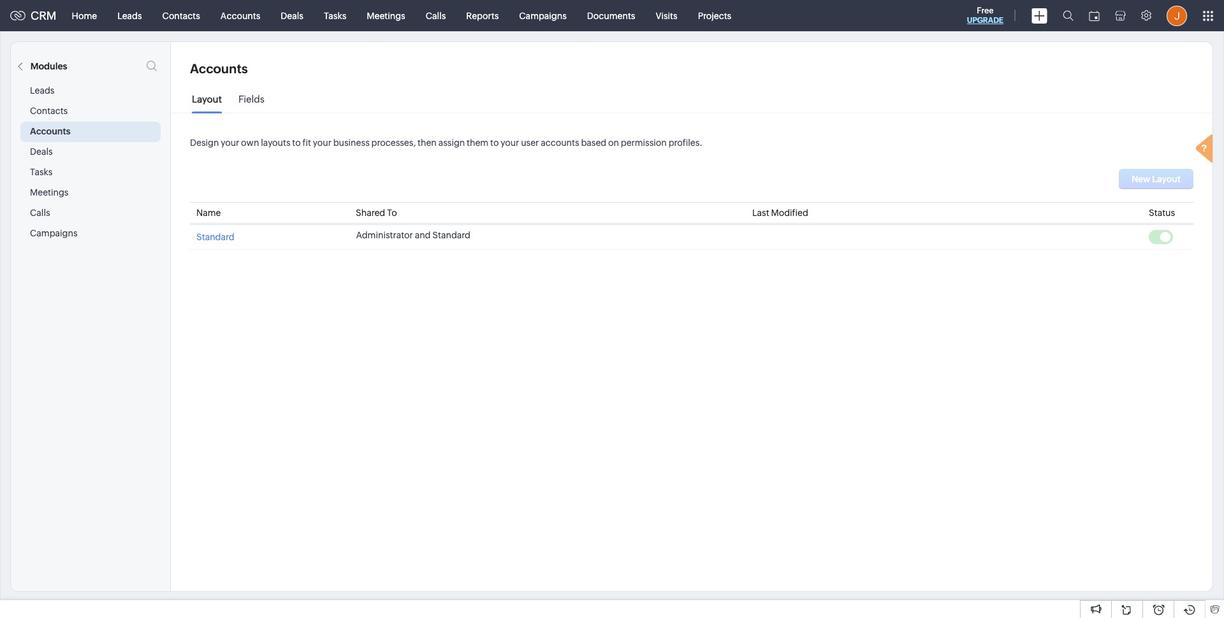 Task type: vqa. For each thing, say whether or not it's contained in the screenshot.
bottom Leads
yes



Task type: describe. For each thing, give the bounding box(es) containing it.
name
[[196, 208, 221, 218]]

last modified
[[752, 208, 808, 218]]

projects
[[698, 11, 731, 21]]

accounts inside 'link'
[[221, 11, 260, 21]]

1 horizontal spatial deals
[[281, 11, 303, 21]]

create menu element
[[1024, 0, 1055, 31]]

reports link
[[456, 0, 509, 31]]

leads link
[[107, 0, 152, 31]]

1 horizontal spatial tasks
[[324, 11, 346, 21]]

reports
[[466, 11, 499, 21]]

1 vertical spatial contacts
[[30, 106, 68, 116]]

free
[[977, 6, 994, 15]]

visits link
[[646, 0, 688, 31]]

user
[[521, 138, 539, 148]]

tasks link
[[314, 0, 357, 31]]

processes,
[[371, 138, 416, 148]]

meetings inside meetings link
[[367, 11, 405, 21]]

administrator and standard
[[356, 230, 471, 240]]

0 horizontal spatial calls
[[30, 208, 50, 218]]

profile image
[[1167, 5, 1187, 26]]

fields link
[[238, 94, 265, 114]]

fit
[[303, 138, 311, 148]]

3 your from the left
[[501, 138, 519, 148]]

then
[[418, 138, 437, 148]]

0 horizontal spatial standard
[[196, 232, 234, 242]]

projects link
[[688, 0, 742, 31]]

crm
[[31, 9, 56, 22]]

1 vertical spatial accounts
[[190, 61, 248, 76]]

design
[[190, 138, 219, 148]]

profile element
[[1159, 0, 1195, 31]]

layout
[[192, 94, 222, 105]]

home link
[[62, 0, 107, 31]]

design your own layouts to fit your business processes, then assign them to your user accounts based on permission profiles.
[[190, 138, 703, 148]]

standard link
[[196, 230, 234, 242]]

profiles.
[[669, 138, 703, 148]]

documents link
[[577, 0, 646, 31]]

layouts
[[261, 138, 290, 148]]

layout link
[[192, 94, 222, 114]]

own
[[241, 138, 259, 148]]

1 your from the left
[[221, 138, 239, 148]]

1 vertical spatial tasks
[[30, 167, 53, 177]]

fields
[[238, 94, 265, 105]]

accounts link
[[210, 0, 271, 31]]

them
[[467, 138, 489, 148]]

accounts
[[541, 138, 579, 148]]

crm link
[[10, 9, 56, 22]]



Task type: locate. For each thing, give the bounding box(es) containing it.
2 vertical spatial accounts
[[30, 126, 70, 136]]

upgrade
[[967, 16, 1004, 25]]

0 horizontal spatial your
[[221, 138, 239, 148]]

your
[[221, 138, 239, 148], [313, 138, 331, 148], [501, 138, 519, 148]]

last
[[752, 208, 769, 218]]

to
[[292, 138, 301, 148], [490, 138, 499, 148]]

1 vertical spatial campaigns
[[30, 228, 77, 238]]

shared to
[[356, 208, 397, 218]]

search element
[[1055, 0, 1081, 31]]

contacts down modules
[[30, 106, 68, 116]]

status
[[1149, 208, 1175, 218]]

based
[[581, 138, 606, 148]]

contacts right leads link
[[162, 11, 200, 21]]

0 vertical spatial calls
[[426, 11, 446, 21]]

administrator
[[356, 230, 413, 240]]

1 to from the left
[[292, 138, 301, 148]]

campaigns
[[519, 11, 567, 21], [30, 228, 77, 238]]

contacts link
[[152, 0, 210, 31]]

your left own
[[221, 138, 239, 148]]

0 vertical spatial tasks
[[324, 11, 346, 21]]

1 horizontal spatial standard
[[433, 230, 471, 240]]

1 vertical spatial deals
[[30, 147, 53, 157]]

calls link
[[416, 0, 456, 31]]

1 horizontal spatial to
[[490, 138, 499, 148]]

0 vertical spatial accounts
[[221, 11, 260, 21]]

0 horizontal spatial tasks
[[30, 167, 53, 177]]

0 vertical spatial contacts
[[162, 11, 200, 21]]

assign
[[438, 138, 465, 148]]

0 horizontal spatial meetings
[[30, 187, 68, 198]]

2 to from the left
[[490, 138, 499, 148]]

business
[[333, 138, 370, 148]]

modified
[[771, 208, 808, 218]]

tasks
[[324, 11, 346, 21], [30, 167, 53, 177]]

to right them
[[490, 138, 499, 148]]

1 horizontal spatial campaigns
[[519, 11, 567, 21]]

1 horizontal spatial your
[[313, 138, 331, 148]]

standard
[[433, 230, 471, 240], [196, 232, 234, 242]]

0 vertical spatial leads
[[117, 11, 142, 21]]

visits
[[656, 11, 678, 21]]

1 horizontal spatial calls
[[426, 11, 446, 21]]

calendar image
[[1089, 11, 1100, 21]]

1 horizontal spatial contacts
[[162, 11, 200, 21]]

standard down name
[[196, 232, 234, 242]]

0 horizontal spatial contacts
[[30, 106, 68, 116]]

and
[[415, 230, 431, 240]]

meetings link
[[357, 0, 416, 31]]

accounts
[[221, 11, 260, 21], [190, 61, 248, 76], [30, 126, 70, 136]]

on
[[608, 138, 619, 148]]

shared
[[356, 208, 385, 218]]

modules
[[31, 61, 67, 71]]

0 horizontal spatial to
[[292, 138, 301, 148]]

1 horizontal spatial meetings
[[367, 11, 405, 21]]

0 vertical spatial deals
[[281, 11, 303, 21]]

home
[[72, 11, 97, 21]]

free upgrade
[[967, 6, 1004, 25]]

1 vertical spatial calls
[[30, 208, 50, 218]]

None button
[[1119, 169, 1194, 189]]

deals
[[281, 11, 303, 21], [30, 147, 53, 157]]

meetings
[[367, 11, 405, 21], [30, 187, 68, 198]]

leads
[[117, 11, 142, 21], [30, 85, 54, 96]]

calls
[[426, 11, 446, 21], [30, 208, 50, 218]]

standard right the and
[[433, 230, 471, 240]]

1 vertical spatial meetings
[[30, 187, 68, 198]]

search image
[[1063, 10, 1074, 21]]

0 vertical spatial campaigns
[[519, 11, 567, 21]]

contacts
[[162, 11, 200, 21], [30, 106, 68, 116]]

leads right the home
[[117, 11, 142, 21]]

leads down modules
[[30, 85, 54, 96]]

create menu image
[[1032, 8, 1048, 23]]

to left fit
[[292, 138, 301, 148]]

documents
[[587, 11, 635, 21]]

your right fit
[[313, 138, 331, 148]]

2 your from the left
[[313, 138, 331, 148]]

0 vertical spatial meetings
[[367, 11, 405, 21]]

your left user on the left of the page
[[501, 138, 519, 148]]

2 horizontal spatial your
[[501, 138, 519, 148]]

campaigns link
[[509, 0, 577, 31]]

deals link
[[271, 0, 314, 31]]

1 vertical spatial leads
[[30, 85, 54, 96]]

0 horizontal spatial deals
[[30, 147, 53, 157]]

permission
[[621, 138, 667, 148]]

0 horizontal spatial campaigns
[[30, 228, 77, 238]]

1 horizontal spatial leads
[[117, 11, 142, 21]]

to
[[387, 208, 397, 218]]

0 horizontal spatial leads
[[30, 85, 54, 96]]



